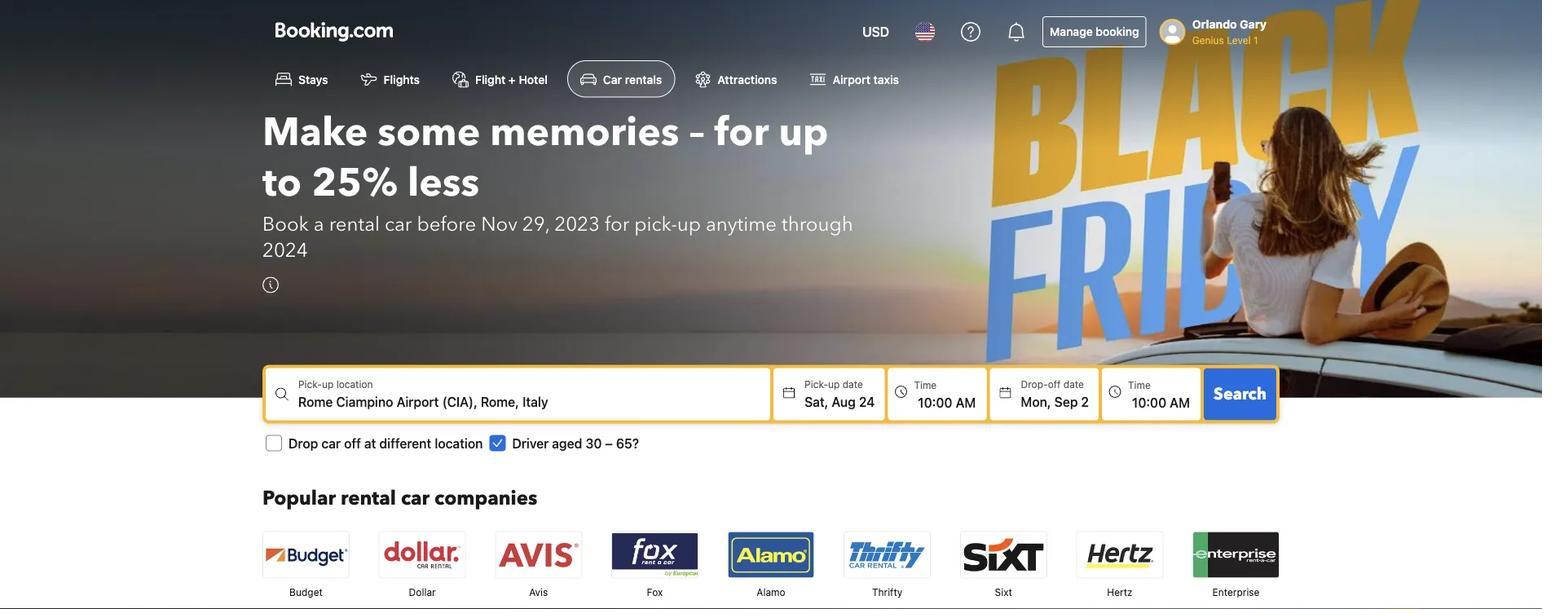 Task type: describe. For each thing, give the bounding box(es) containing it.
– for 65?
[[605, 435, 613, 451]]

stays link
[[263, 60, 341, 97]]

see terms and conditions for more information image
[[263, 277, 279, 293]]

1 vertical spatial location
[[435, 435, 483, 451]]

make
[[263, 105, 368, 159]]

dollar
[[409, 586, 436, 598]]

enterprise
[[1213, 586, 1260, 598]]

flight + hotel link
[[440, 60, 561, 97]]

drop car off at different location
[[289, 435, 483, 451]]

pick-
[[635, 211, 677, 238]]

companies
[[435, 485, 538, 512]]

thrifty logo image
[[845, 532, 930, 578]]

0 horizontal spatial for
[[605, 211, 630, 238]]

2 vertical spatial car
[[401, 485, 430, 512]]

sat,
[[805, 394, 829, 409]]

popular
[[263, 485, 336, 512]]

sixt logo image
[[961, 532, 1047, 578]]

pick- for pick-up location
[[298, 379, 322, 390]]

enterprise logo image
[[1194, 532, 1279, 578]]

book
[[263, 211, 309, 238]]

orlando gary genius level 1
[[1193, 18, 1267, 46]]

to
[[263, 156, 302, 209]]

through
[[782, 211, 853, 238]]

before
[[417, 211, 476, 238]]

mon,
[[1021, 394, 1052, 409]]

up inside pick-up date sat, aug 24
[[828, 379, 840, 390]]

car inside make some memories – for up to 25% less book a rental car before nov 29, 2023 for pick-up anytime through 2024
[[385, 211, 412, 238]]

hertz logo image
[[1077, 532, 1163, 578]]

airport
[[833, 72, 871, 86]]

search button
[[1204, 368, 1277, 420]]

1 vertical spatial off
[[344, 435, 361, 451]]

1 vertical spatial car
[[322, 435, 341, 451]]

manage
[[1050, 25, 1093, 38]]

drop
[[289, 435, 318, 451]]

date for sep
[[1064, 379, 1084, 390]]

1 horizontal spatial for
[[715, 105, 769, 159]]

hertz
[[1107, 586, 1133, 598]]

at
[[364, 435, 376, 451]]

alamo
[[757, 586, 786, 598]]

level
[[1227, 34, 1251, 46]]

1
[[1254, 34, 1259, 46]]

drop-
[[1021, 379, 1048, 390]]

flights link
[[348, 60, 433, 97]]

fox logo image
[[612, 532, 698, 578]]

+
[[509, 72, 516, 86]]

1 vertical spatial rental
[[341, 485, 396, 512]]

aged
[[552, 435, 582, 451]]

2
[[1082, 394, 1089, 409]]

nov
[[481, 211, 518, 238]]

gary
[[1240, 18, 1267, 31]]

budget logo image
[[263, 532, 349, 578]]

different
[[380, 435, 432, 451]]

manage booking
[[1050, 25, 1140, 38]]

29,
[[523, 211, 550, 238]]

– for for
[[689, 105, 705, 159]]

pick-up location
[[298, 379, 373, 390]]

avis
[[529, 586, 548, 598]]

avis logo image
[[496, 532, 582, 578]]

make some memories – for up to 25% less book a rental car before nov 29, 2023 for pick-up anytime through 2024
[[263, 105, 853, 264]]

driver aged 30 – 65?
[[512, 435, 639, 451]]

some
[[378, 105, 480, 159]]



Task type: locate. For each thing, give the bounding box(es) containing it.
24
[[859, 394, 875, 409]]

pick- inside pick-up date sat, aug 24
[[805, 379, 828, 390]]

–
[[689, 105, 705, 159], [605, 435, 613, 451]]

0 horizontal spatial date
[[843, 379, 863, 390]]

alamo logo image
[[729, 532, 814, 578]]

sixt
[[995, 586, 1013, 598]]

date up sep at the right
[[1064, 379, 1084, 390]]

thrifty
[[872, 586, 903, 598]]

location up at
[[336, 379, 373, 390]]

driver
[[512, 435, 549, 451]]

off up sep at the right
[[1048, 379, 1061, 390]]

location right different
[[435, 435, 483, 451]]

booking
[[1096, 25, 1140, 38]]

pick- up sat,
[[805, 379, 828, 390]]

car rentals link
[[567, 60, 675, 97]]

1 pick- from the left
[[298, 379, 322, 390]]

flight + hotel
[[475, 72, 548, 86]]

1 horizontal spatial off
[[1048, 379, 1061, 390]]

drop-off date mon, sep 2
[[1021, 379, 1089, 409]]

dollar logo image
[[380, 532, 465, 578]]

airport taxis link
[[797, 60, 912, 97]]

0 horizontal spatial –
[[605, 435, 613, 451]]

1 vertical spatial for
[[605, 211, 630, 238]]

usd button
[[853, 12, 899, 51]]

budget
[[290, 586, 323, 598]]

aug
[[832, 394, 856, 409]]

0 vertical spatial for
[[715, 105, 769, 159]]

orlando
[[1193, 18, 1237, 31]]

off
[[1048, 379, 1061, 390], [344, 435, 361, 451]]

2 date from the left
[[1064, 379, 1084, 390]]

flights
[[384, 72, 420, 86]]

car rentals
[[603, 72, 662, 86]]

25%
[[312, 156, 398, 209]]

2 pick- from the left
[[805, 379, 828, 390]]

car
[[385, 211, 412, 238], [322, 435, 341, 451], [401, 485, 430, 512]]

for down attractions
[[715, 105, 769, 159]]

booking.com online hotel reservations image
[[276, 22, 393, 42]]

0 horizontal spatial location
[[336, 379, 373, 390]]

date up aug
[[843, 379, 863, 390]]

rental right a
[[329, 211, 380, 238]]

sep
[[1055, 394, 1078, 409]]

car down different
[[401, 485, 430, 512]]

0 vertical spatial car
[[385, 211, 412, 238]]

0 vertical spatial off
[[1048, 379, 1061, 390]]

1 horizontal spatial –
[[689, 105, 705, 159]]

car right drop on the left bottom
[[322, 435, 341, 451]]

1 horizontal spatial date
[[1064, 379, 1084, 390]]

rental inside make some memories – for up to 25% less book a rental car before nov 29, 2023 for pick-up anytime through 2024
[[329, 211, 380, 238]]

usd
[[863, 24, 890, 40]]

popular rental car companies
[[263, 485, 538, 512]]

1 date from the left
[[843, 379, 863, 390]]

memories
[[490, 105, 680, 159]]

– inside make some memories – for up to 25% less book a rental car before nov 29, 2023 for pick-up anytime through 2024
[[689, 105, 705, 159]]

anytime
[[706, 211, 777, 238]]

genius
[[1193, 34, 1224, 46]]

rental down at
[[341, 485, 396, 512]]

1 horizontal spatial location
[[435, 435, 483, 451]]

airport taxis
[[833, 72, 899, 86]]

pick-
[[298, 379, 322, 390], [805, 379, 828, 390]]

0 vertical spatial rental
[[329, 211, 380, 238]]

– right 30 on the left bottom of the page
[[605, 435, 613, 451]]

hotel
[[519, 72, 548, 86]]

off left at
[[344, 435, 361, 451]]

1 horizontal spatial pick-
[[805, 379, 828, 390]]

Pick-up location field
[[298, 392, 771, 411]]

0 vertical spatial –
[[689, 105, 705, 159]]

location
[[336, 379, 373, 390], [435, 435, 483, 451]]

date for aug
[[843, 379, 863, 390]]

0 vertical spatial location
[[336, 379, 373, 390]]

taxis
[[874, 72, 899, 86]]

date
[[843, 379, 863, 390], [1064, 379, 1084, 390]]

1 vertical spatial –
[[605, 435, 613, 451]]

2023
[[555, 211, 600, 238]]

for
[[715, 105, 769, 159], [605, 211, 630, 238]]

65?
[[616, 435, 639, 451]]

rentals
[[625, 72, 662, 86]]

date inside pick-up date sat, aug 24
[[843, 379, 863, 390]]

attractions link
[[682, 60, 791, 97]]

0 horizontal spatial pick-
[[298, 379, 322, 390]]

attractions
[[718, 72, 777, 86]]

30
[[586, 435, 602, 451]]

manage booking link
[[1043, 16, 1147, 47]]

for left the pick-
[[605, 211, 630, 238]]

stays
[[298, 72, 328, 86]]

car left before
[[385, 211, 412, 238]]

fox
[[647, 586, 663, 598]]

pick- for pick-up date sat, aug 24
[[805, 379, 828, 390]]

flight
[[475, 72, 506, 86]]

pick-up date sat, aug 24
[[805, 379, 875, 409]]

a
[[314, 211, 324, 238]]

up
[[779, 105, 829, 159], [677, 211, 701, 238], [322, 379, 334, 390], [828, 379, 840, 390]]

car
[[603, 72, 622, 86]]

off inside drop-off date mon, sep 2
[[1048, 379, 1061, 390]]

2024
[[263, 237, 308, 264]]

– down attractions link
[[689, 105, 705, 159]]

date inside drop-off date mon, sep 2
[[1064, 379, 1084, 390]]

search
[[1214, 383, 1267, 405]]

0 horizontal spatial off
[[344, 435, 361, 451]]

less
[[408, 156, 480, 209]]

pick- up drop on the left bottom
[[298, 379, 322, 390]]

rental
[[329, 211, 380, 238], [341, 485, 396, 512]]

see terms and conditions for more information image
[[263, 277, 279, 293]]



Task type: vqa. For each thing, say whether or not it's contained in the screenshot.
the topmost If
no



